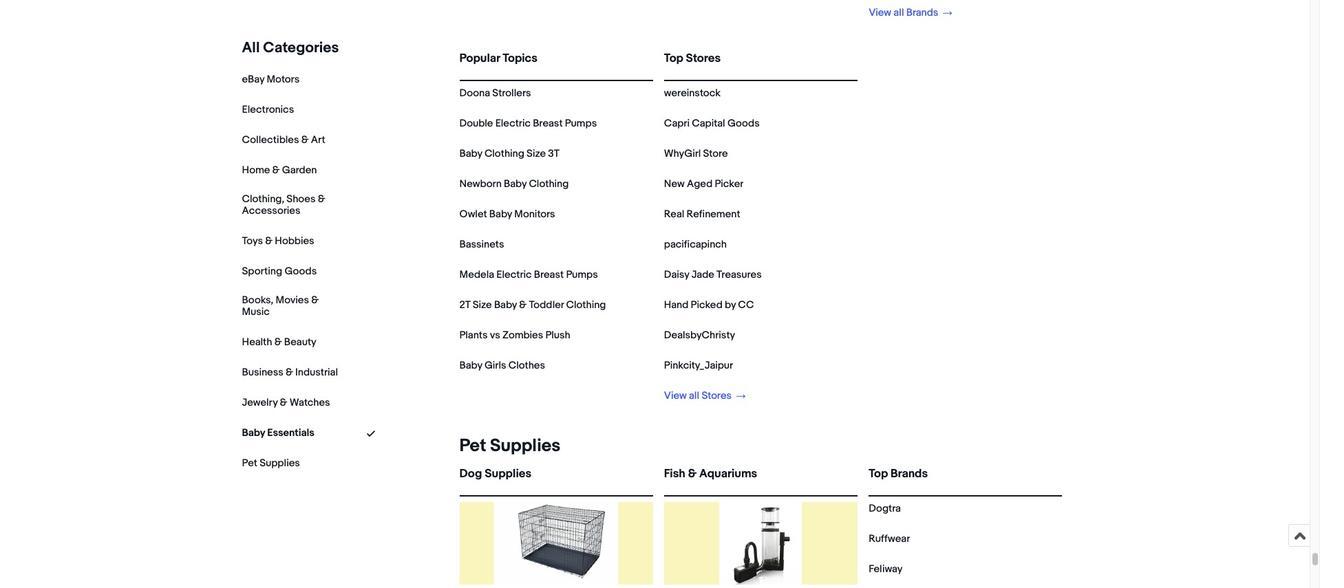 Task type: describe. For each thing, give the bounding box(es) containing it.
electric for medela
[[497, 268, 532, 282]]

dog supplies link
[[460, 467, 653, 493]]

real refinement link
[[664, 208, 740, 221]]

doona
[[460, 87, 490, 100]]

clothing, shoes & accessories
[[242, 193, 325, 217]]

newborn baby clothing link
[[460, 178, 569, 191]]

baby right owlet
[[489, 208, 512, 221]]

1 horizontal spatial pet supplies
[[460, 436, 561, 457]]

0 vertical spatial clothing
[[485, 147, 524, 160]]

electronics link
[[242, 103, 294, 116]]

refinement
[[687, 208, 740, 221]]

business
[[242, 366, 283, 379]]

plants
[[460, 329, 488, 342]]

double electric breast pumps
[[460, 117, 597, 130]]

& for toys & hobbies
[[265, 235, 273, 248]]

capri
[[664, 117, 690, 130]]

view all stores link
[[664, 390, 746, 403]]

health
[[242, 336, 272, 349]]

sporting
[[242, 265, 282, 278]]

monitors
[[514, 208, 555, 221]]

0 vertical spatial stores
[[686, 52, 721, 65]]

cc
[[738, 299, 754, 312]]

plants vs zombies plush
[[460, 329, 570, 342]]

newborn baby clothing
[[460, 178, 569, 191]]

watches
[[290, 396, 330, 409]]

view all brands
[[869, 6, 941, 19]]

baby down double
[[460, 147, 482, 160]]

plush
[[546, 329, 570, 342]]

picked
[[691, 299, 723, 312]]

vs
[[490, 329, 500, 342]]

bassinets link
[[460, 238, 504, 251]]

baby up plants vs zombies plush link
[[494, 299, 517, 312]]

medela electric breast pumps
[[460, 268, 598, 282]]

capri capital goods
[[664, 117, 760, 130]]

whygirl
[[664, 147, 701, 160]]

clothing,
[[242, 193, 284, 206]]

hand
[[664, 299, 689, 312]]

double electric breast pumps link
[[460, 117, 597, 130]]

0 horizontal spatial pet supplies
[[242, 457, 300, 470]]

& for health & beauty
[[274, 336, 282, 349]]

collectibles
[[242, 134, 299, 147]]

medela
[[460, 268, 494, 282]]

art
[[311, 134, 325, 147]]

popular topics
[[460, 52, 538, 65]]

1 horizontal spatial pet supplies link
[[454, 436, 561, 457]]

ebay motors link
[[242, 73, 300, 86]]

view all stores
[[664, 390, 734, 403]]

baby essentials link
[[242, 427, 314, 440]]

business & industrial
[[242, 366, 338, 379]]

fish & aquariums link
[[664, 467, 858, 493]]

3t
[[548, 147, 560, 160]]

hand picked by cc
[[664, 299, 754, 312]]

& inside clothing, shoes & accessories
[[318, 193, 325, 206]]

pumps for medela electric breast pumps
[[566, 268, 598, 282]]

health & beauty link
[[242, 336, 316, 349]]

daisy jade treasures link
[[664, 268, 762, 282]]

books,
[[242, 294, 273, 307]]

all for brands
[[894, 6, 904, 19]]

capital
[[692, 117, 725, 130]]

toys
[[242, 235, 263, 248]]

1 vertical spatial brands
[[891, 467, 928, 481]]

& for home & garden
[[272, 164, 280, 177]]

dealsbychristy link
[[664, 329, 735, 342]]

2t
[[460, 299, 470, 312]]

movies
[[276, 294, 309, 307]]

baby clothing size 3t link
[[460, 147, 560, 160]]

daisy jade treasures
[[664, 268, 762, 282]]

view for view all stores
[[664, 390, 687, 403]]

shoes
[[287, 193, 316, 206]]

jade
[[692, 268, 714, 282]]

books, movies & music link
[[242, 294, 338, 318]]

picker
[[715, 178, 744, 191]]

& for jewelry & watches
[[280, 396, 287, 409]]

dog
[[460, 467, 482, 481]]

baby down "baby clothing size 3t"
[[504, 178, 527, 191]]

fish & aquariums
[[664, 467, 757, 481]]

real refinement
[[664, 208, 740, 221]]

bassinets
[[460, 238, 504, 251]]

doona strollers link
[[460, 87, 531, 100]]

double
[[460, 117, 493, 130]]

toys & hobbies
[[242, 235, 314, 248]]

& left toddler
[[519, 299, 527, 312]]

wereinstock
[[664, 87, 721, 100]]

0 horizontal spatial goods
[[285, 265, 317, 278]]

popular
[[460, 52, 500, 65]]

feliway
[[869, 563, 903, 576]]

hobbies
[[275, 235, 314, 248]]

store
[[703, 147, 728, 160]]

sporting goods link
[[242, 265, 317, 278]]

topics
[[503, 52, 538, 65]]

business & industrial link
[[242, 366, 338, 379]]

industrial
[[295, 366, 338, 379]]



Task type: locate. For each thing, give the bounding box(es) containing it.
1 vertical spatial top
[[869, 467, 888, 481]]

pet supplies down the baby essentials link
[[242, 457, 300, 470]]

baby left girls
[[460, 359, 482, 372]]

0 vertical spatial electric
[[495, 117, 531, 130]]

beauty
[[284, 336, 316, 349]]

& for business & industrial
[[286, 366, 293, 379]]

stores
[[686, 52, 721, 65], [702, 390, 732, 403]]

0 vertical spatial goods
[[728, 117, 760, 130]]

ebay
[[242, 73, 264, 86]]

2t size baby & toddler clothing link
[[460, 299, 606, 312]]

1 vertical spatial breast
[[534, 268, 564, 282]]

pet supplies link up dog supplies in the left of the page
[[454, 436, 561, 457]]

0 vertical spatial brands
[[906, 6, 939, 19]]

supplies right 'dog'
[[485, 467, 532, 481]]

jewelry
[[242, 396, 278, 409]]

pet up 'dog'
[[460, 436, 486, 457]]

top for top stores
[[664, 52, 684, 65]]

zombies
[[502, 329, 543, 342]]

wereinstock link
[[664, 87, 721, 100]]

0 vertical spatial top
[[664, 52, 684, 65]]

clothing up newborn baby clothing link
[[485, 147, 524, 160]]

supplies inside the 'dog supplies' link
[[485, 467, 532, 481]]

0 horizontal spatial all
[[689, 390, 700, 403]]

electronics
[[242, 103, 294, 116]]

pet supplies up dog supplies in the left of the page
[[460, 436, 561, 457]]

new aged picker
[[664, 178, 744, 191]]

capri capital goods link
[[664, 117, 760, 130]]

supplies
[[490, 436, 561, 457], [260, 457, 300, 470], [485, 467, 532, 481]]

jewelry & watches link
[[242, 396, 330, 409]]

1 horizontal spatial pet
[[460, 436, 486, 457]]

newborn
[[460, 178, 502, 191]]

& right the 'fish'
[[688, 467, 697, 481]]

electric
[[495, 117, 531, 130], [497, 268, 532, 282]]

toddler
[[529, 299, 564, 312]]

clothing right toddler
[[566, 299, 606, 312]]

garden
[[282, 164, 317, 177]]

top up dogtra link
[[869, 467, 888, 481]]

all for stores
[[689, 390, 700, 403]]

jewelry & watches
[[242, 396, 330, 409]]

collectibles & art
[[242, 134, 325, 147]]

baby girls clothes link
[[460, 359, 545, 372]]

dog supplies image
[[494, 503, 619, 585]]

0 horizontal spatial top
[[664, 52, 684, 65]]

& for collectibles & art
[[301, 134, 309, 147]]

1 horizontal spatial all
[[894, 6, 904, 19]]

clothing down 3t
[[529, 178, 569, 191]]

& right 'toys'
[[265, 235, 273, 248]]

& inside books, movies & music
[[311, 294, 319, 307]]

accessories
[[242, 204, 300, 217]]

all categories
[[242, 39, 339, 57]]

1 vertical spatial stores
[[702, 390, 732, 403]]

& for fish & aquariums
[[688, 467, 697, 481]]

0 vertical spatial all
[[894, 6, 904, 19]]

0 vertical spatial pumps
[[565, 117, 597, 130]]

& right shoes
[[318, 193, 325, 206]]

home & garden link
[[242, 164, 317, 177]]

baby
[[460, 147, 482, 160], [504, 178, 527, 191], [489, 208, 512, 221], [494, 299, 517, 312], [460, 359, 482, 372], [242, 427, 265, 440]]

new aged picker link
[[664, 178, 744, 191]]

1 horizontal spatial size
[[527, 147, 546, 160]]

2t size baby & toddler clothing
[[460, 299, 606, 312]]

categories
[[263, 39, 339, 57]]

size right 2t
[[473, 299, 492, 312]]

breast up toddler
[[534, 268, 564, 282]]

1 vertical spatial view
[[664, 390, 687, 403]]

pet down the baby essentials link
[[242, 457, 257, 470]]

ebay motors
[[242, 73, 300, 86]]

sporting goods
[[242, 265, 317, 278]]

ruffwear link
[[869, 533, 910, 546]]

treasures
[[717, 268, 762, 282]]

electric for double
[[495, 117, 531, 130]]

daisy
[[664, 268, 689, 282]]

& right business
[[286, 366, 293, 379]]

baby essentials
[[242, 427, 314, 440]]

0 vertical spatial breast
[[533, 117, 563, 130]]

& right the movies
[[311, 294, 319, 307]]

supplies down the baby essentials link
[[260, 457, 300, 470]]

collectibles & art link
[[242, 134, 325, 147]]

pinkcity_jaipur
[[664, 359, 733, 372]]

baby clothing size 3t
[[460, 147, 560, 160]]

supplies up dog supplies in the left of the page
[[490, 436, 561, 457]]

breast
[[533, 117, 563, 130], [534, 268, 564, 282]]

breast for double electric breast pumps
[[533, 117, 563, 130]]

books, movies & music
[[242, 294, 319, 318]]

electric down strollers
[[495, 117, 531, 130]]

0 horizontal spatial view
[[664, 390, 687, 403]]

goods up the movies
[[285, 265, 317, 278]]

0 vertical spatial view
[[869, 6, 892, 19]]

1 vertical spatial electric
[[497, 268, 532, 282]]

& inside fish & aquariums link
[[688, 467, 697, 481]]

essentials
[[267, 427, 314, 440]]

1 vertical spatial clothing
[[529, 178, 569, 191]]

all
[[242, 39, 260, 57]]

1 horizontal spatial top
[[869, 467, 888, 481]]

dealsbychristy
[[664, 329, 735, 342]]

owlet baby monitors
[[460, 208, 555, 221]]

1 horizontal spatial goods
[[728, 117, 760, 130]]

view for view all brands
[[869, 6, 892, 19]]

& right health
[[274, 336, 282, 349]]

& left art in the top left of the page
[[301, 134, 309, 147]]

new
[[664, 178, 685, 191]]

1 vertical spatial goods
[[285, 265, 317, 278]]

aquariums
[[699, 467, 757, 481]]

stores down pinkcity_jaipur link
[[702, 390, 732, 403]]

0 horizontal spatial pet supplies link
[[242, 457, 300, 470]]

pet supplies link down the baby essentials link
[[242, 457, 300, 470]]

baby girls clothes
[[460, 359, 545, 372]]

doona strollers
[[460, 87, 531, 100]]

stores up wereinstock link
[[686, 52, 721, 65]]

electric up 2t size baby & toddler clothing link
[[497, 268, 532, 282]]

0 horizontal spatial size
[[473, 299, 492, 312]]

by
[[725, 299, 736, 312]]

0 horizontal spatial pet
[[242, 457, 257, 470]]

1 horizontal spatial view
[[869, 6, 892, 19]]

1 vertical spatial pumps
[[566, 268, 598, 282]]

& right jewelry
[[280, 396, 287, 409]]

breast up 3t
[[533, 117, 563, 130]]

breast for medela electric breast pumps
[[534, 268, 564, 282]]

medela electric breast pumps link
[[460, 268, 598, 282]]

clothing
[[485, 147, 524, 160], [529, 178, 569, 191], [566, 299, 606, 312]]

brands
[[906, 6, 939, 19], [891, 467, 928, 481]]

health & beauty
[[242, 336, 316, 349]]

whygirl store link
[[664, 147, 728, 160]]

owlet
[[460, 208, 487, 221]]

strollers
[[492, 87, 531, 100]]

2 vertical spatial clothing
[[566, 299, 606, 312]]

dog supplies
[[460, 467, 532, 481]]

baby down jewelry
[[242, 427, 265, 440]]

view all brands link
[[869, 6, 953, 19]]

real
[[664, 208, 685, 221]]

girls
[[485, 359, 506, 372]]

pacificapinch
[[664, 238, 727, 251]]

owlet baby monitors link
[[460, 208, 555, 221]]

pumps for double electric breast pumps
[[565, 117, 597, 130]]

hand picked by cc link
[[664, 299, 754, 312]]

top for top brands
[[869, 467, 888, 481]]

0 vertical spatial size
[[527, 147, 546, 160]]

dogtra link
[[869, 503, 901, 516]]

whygirl store
[[664, 147, 728, 160]]

goods right "capital"
[[728, 117, 760, 130]]

& right "home"
[[272, 164, 280, 177]]

fish & aquariums image
[[720, 503, 802, 585]]

size left 3t
[[527, 147, 546, 160]]

top up wereinstock link
[[664, 52, 684, 65]]

size
[[527, 147, 546, 160], [473, 299, 492, 312]]

pacificapinch link
[[664, 238, 727, 251]]

clothes
[[509, 359, 545, 372]]

1 vertical spatial size
[[473, 299, 492, 312]]

1 vertical spatial all
[[689, 390, 700, 403]]



Task type: vqa. For each thing, say whether or not it's contained in the screenshot.
Capital
yes



